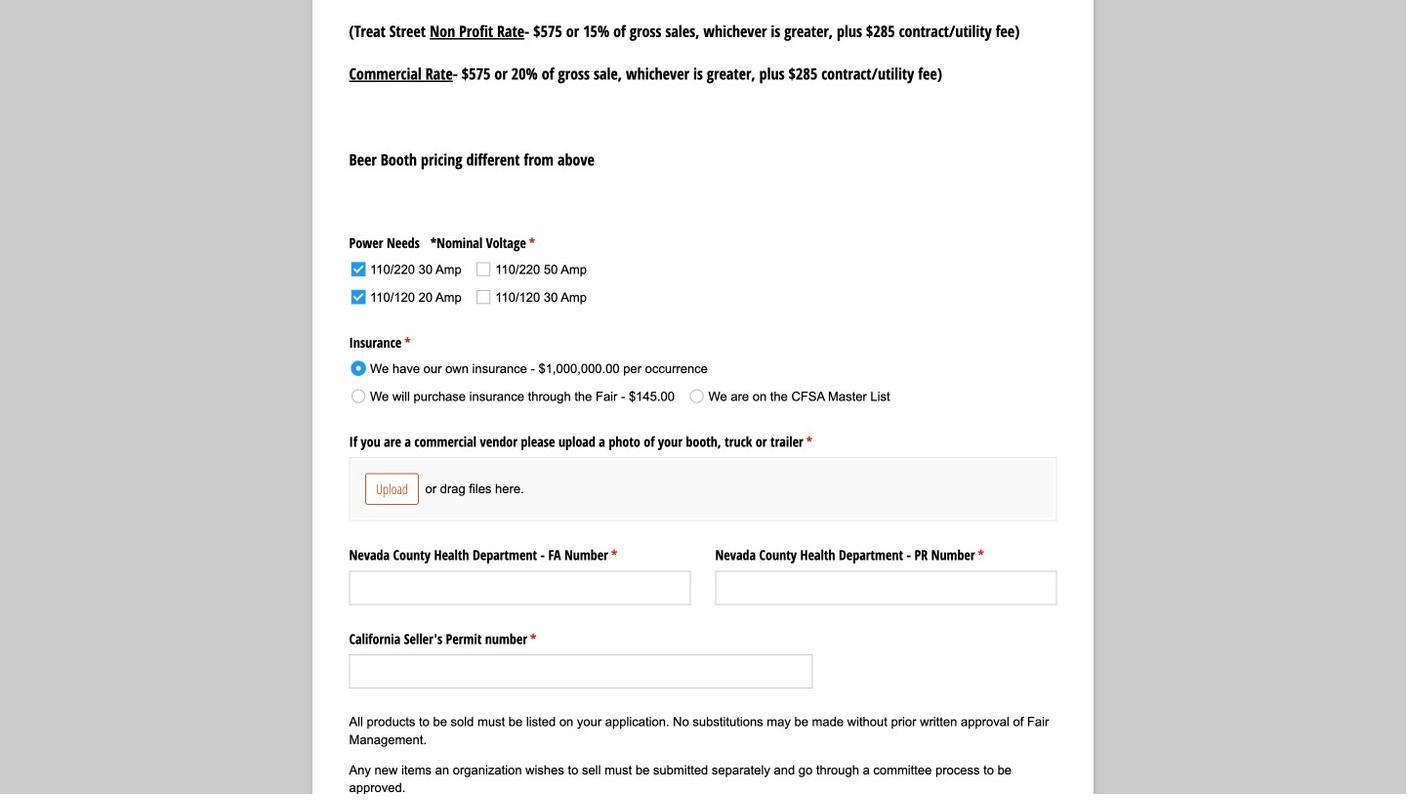 Task type: locate. For each thing, give the bounding box(es) containing it.
checkbox-group element
[[345, 254, 691, 315]]

None text field
[[715, 571, 1057, 605], [349, 655, 813, 689], [715, 571, 1057, 605], [349, 655, 813, 689]]

None radio
[[345, 381, 688, 410], [683, 381, 890, 410], [345, 381, 688, 410], [683, 381, 890, 410]]

None radio
[[345, 353, 721, 382]]

None text field
[[349, 571, 691, 605]]



